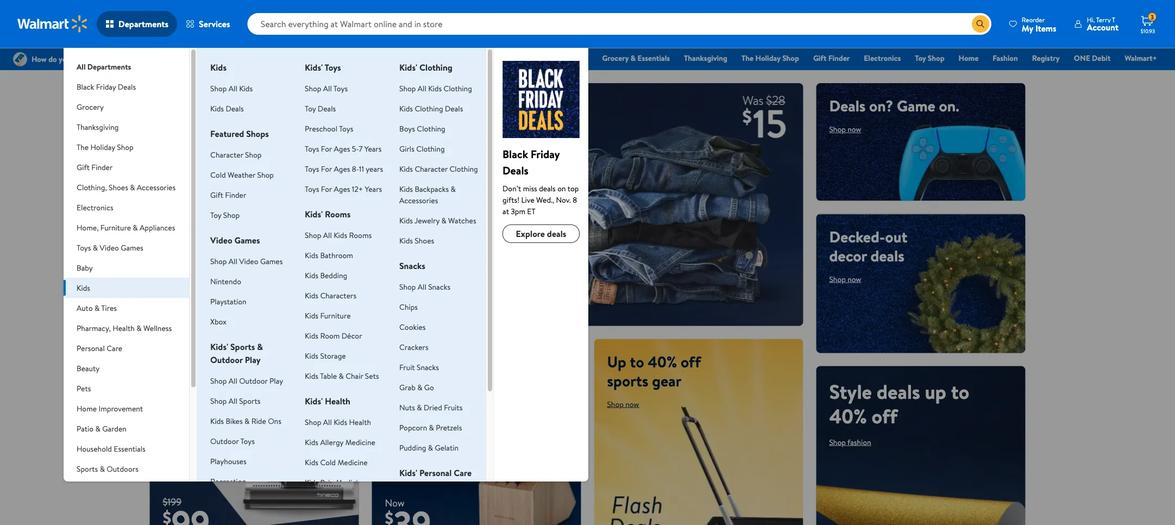 Task type: locate. For each thing, give the bounding box(es) containing it.
kids deals
[[210, 103, 244, 114]]

thanksgiving inside dropdown button
[[77, 121, 119, 132]]

1 horizontal spatial to
[[630, 351, 644, 372]]

0 horizontal spatial thanksgiving
[[77, 121, 119, 132]]

thanksgiving
[[684, 53, 728, 63], [77, 121, 119, 132]]

kids clothing deals link
[[399, 103, 463, 114]]

decked-out decor deals
[[830, 226, 908, 266]]

kids characters
[[305, 290, 357, 301]]

one
[[1074, 53, 1091, 63]]

savings
[[163, 114, 211, 135]]

1 vertical spatial the holiday shop
[[77, 142, 134, 152]]

0 horizontal spatial furniture
[[100, 222, 131, 233]]

grocery for grocery & essentials
[[602, 53, 629, 63]]

fashion
[[993, 53, 1018, 63]]

the for "the holiday shop" dropdown button
[[77, 142, 89, 152]]

shop now link for high tech gifts, huge savings
[[163, 143, 195, 154]]

1 horizontal spatial holiday
[[756, 53, 781, 63]]

all for snacks
[[418, 281, 427, 292]]

seasonal
[[77, 483, 105, 494]]

0 vertical spatial finder
[[829, 53, 850, 63]]

now down fruit in the left bottom of the page
[[403, 380, 417, 390]]

finder up "clothing,"
[[91, 162, 113, 172]]

character up backpacks
[[415, 163, 448, 174]]

pudding
[[399, 442, 426, 453]]

1 vertical spatial thanksgiving
[[77, 121, 119, 132]]

fashion link
[[988, 52, 1023, 64]]

1 vertical spatial rooms
[[349, 230, 372, 240]]

essentials down patio & garden dropdown button
[[114, 443, 146, 454]]

years right '12+'
[[365, 183, 382, 194]]

0 horizontal spatial gift
[[77, 162, 90, 172]]

preschool toys
[[305, 123, 353, 134]]

all for kids' sports & outdoor play
[[229, 375, 237, 386]]

0 vertical spatial thanksgiving
[[684, 53, 728, 63]]

toy shop link left home "link"
[[910, 52, 950, 64]]

1 vertical spatial cold
[[320, 457, 336, 467]]

gift inside gift finder link
[[814, 53, 827, 63]]

kids for kids bikes & ride ons
[[210, 415, 224, 426]]

1 horizontal spatial finder
[[225, 189, 246, 200]]

games inside dropdown button
[[121, 242, 143, 253]]

departments inside popup button
[[118, 18, 169, 30]]

1 vertical spatial essentials
[[114, 443, 146, 454]]

ages left 8-
[[334, 163, 350, 174]]

kids left bikes
[[210, 415, 224, 426]]

shop all video games link
[[210, 256, 283, 266]]

kids down kids jewelry & watches link
[[399, 235, 413, 246]]

kids furniture
[[305, 310, 351, 321]]

1 vertical spatial the
[[77, 142, 89, 152]]

accessories for kids backpacks & accessories
[[399, 195, 438, 205]]

furniture for home,
[[100, 222, 131, 233]]

kids left table
[[305, 370, 318, 381]]

kids left 'pain'
[[305, 477, 318, 488]]

up inside home deals up to 30% off
[[163, 271, 184, 299]]

home improvement button
[[64, 398, 189, 418]]

sports inside dropdown button
[[77, 463, 98, 474]]

& down gift finder dropdown button
[[130, 182, 135, 192]]

furniture up kids room décor link
[[320, 310, 351, 321]]

now for high tech gifts, huge savings
[[181, 143, 195, 154]]

2 vertical spatial sports
[[77, 463, 98, 474]]

kids inside kids backpacks & accessories
[[399, 183, 413, 194]]

kids' inside kids' sports & outdoor play
[[210, 341, 228, 353]]

to for home
[[189, 271, 207, 299]]

1 horizontal spatial toy shop link
[[910, 52, 950, 64]]

0 horizontal spatial finder
[[91, 162, 113, 172]]

shop now for home deals are served
[[385, 380, 417, 390]]

all departments
[[77, 61, 131, 72]]

party
[[136, 483, 154, 494]]

clothing,
[[77, 182, 107, 192]]

electronics inside dropdown button
[[77, 202, 113, 213]]

shop now link for decked-out decor deals
[[830, 274, 862, 284]]

0 horizontal spatial off
[[163, 296, 189, 323]]

all for kids' clothing
[[418, 83, 427, 93]]

1 vertical spatial sports
[[239, 395, 261, 406]]

1 horizontal spatial personal
[[420, 467, 452, 479]]

accessories inside dropdown button
[[137, 182, 176, 192]]

all for video games
[[229, 256, 237, 266]]

0 vertical spatial 40%
[[648, 351, 677, 372]]

0 vertical spatial years
[[365, 143, 382, 154]]

2 vertical spatial gift finder
[[210, 189, 246, 200]]

gift finder link left electronics link at the top of page
[[809, 52, 855, 64]]

1 horizontal spatial accessories
[[399, 195, 438, 205]]

shoes for kids
[[415, 235, 434, 246]]

toy right electronics link at the top of page
[[915, 53, 926, 63]]

2 vertical spatial ages
[[334, 183, 350, 194]]

deals inside black friday deals don't miss deals on top gifts! live wed., nov. 8 at 3pm et
[[503, 163, 529, 178]]

40% right up
[[648, 351, 677, 372]]

1 vertical spatial black
[[77, 81, 94, 92]]

0 vertical spatial friday
[[548, 53, 568, 63]]

seasonal decor & party supplies
[[77, 483, 154, 505]]

2 vertical spatial off
[[872, 402, 898, 429]]

all up kids bathroom link
[[323, 230, 332, 240]]

accessories inside kids backpacks & accessories
[[399, 195, 438, 205]]

holiday
[[756, 53, 781, 63], [90, 142, 115, 152]]

1 horizontal spatial black friday deals
[[528, 53, 588, 63]]

video for toys & video games
[[100, 242, 119, 253]]

essentials
[[638, 53, 670, 63], [114, 443, 146, 454]]

finder inside dropdown button
[[91, 162, 113, 172]]

ages for 5-
[[334, 143, 350, 154]]

fruit snacks link
[[399, 362, 439, 372]]

crackers link
[[399, 342, 429, 352]]

shop now link for save big!
[[385, 295, 435, 313]]

registry
[[1032, 53, 1060, 63]]

kids' sports & outdoor play
[[210, 341, 263, 366]]

personal down pudding & gelatin link on the left bottom
[[420, 467, 452, 479]]

kids allergy medicine link
[[305, 437, 375, 447]]

kids up kids bedding link
[[305, 250, 318, 260]]

boys clothing
[[399, 123, 445, 134]]

kids bathroom
[[305, 250, 353, 260]]

2 horizontal spatial to
[[951, 378, 970, 405]]

all down kids' toys
[[323, 83, 332, 93]]

2 ages from the top
[[334, 163, 350, 174]]

& inside 'dropdown button'
[[137, 323, 142, 333]]

outdoor up shop all sports on the left
[[239, 375, 268, 386]]

kids pain medicine
[[305, 477, 366, 488]]

kids clothing deals
[[399, 103, 463, 114]]

the inside dropdown button
[[77, 142, 89, 152]]

toy shop up the "video games"
[[210, 210, 240, 220]]

2 horizontal spatial off
[[872, 402, 898, 429]]

holiday for "the holiday shop" dropdown button
[[90, 142, 115, 152]]

shop now for deals on? game on.
[[830, 124, 862, 135]]

years right 7
[[365, 143, 382, 154]]

toy shop for toy shop "link" to the right
[[915, 53, 945, 63]]

thanksgiving button
[[64, 117, 189, 137]]

0 vertical spatial sports
[[230, 341, 255, 353]]

cold up 'pain'
[[320, 457, 336, 467]]

accessories for clothing, shoes & accessories
[[137, 182, 176, 192]]

1 horizontal spatial 40%
[[830, 402, 867, 429]]

1 horizontal spatial furniture
[[320, 310, 351, 321]]

deals for style deals up to 40% off
[[877, 378, 921, 405]]

top
[[568, 183, 579, 193]]

the holiday shop for "the holiday shop" dropdown button
[[77, 142, 134, 152]]

deals inside home deals up to 30% off
[[219, 247, 262, 274]]

kids for kids bathroom
[[305, 250, 318, 260]]

kids' up shop all toys link
[[305, 61, 323, 73]]

health inside 'dropdown button'
[[113, 323, 135, 333]]

kids pain medicine link
[[305, 477, 366, 488]]

2 for from the top
[[321, 163, 332, 174]]

home inside 'dropdown button'
[[77, 403, 97, 414]]

0 vertical spatial health
[[113, 323, 135, 333]]

gifts!
[[503, 194, 520, 205]]

essentials inside dropdown button
[[114, 443, 146, 454]]

0 horizontal spatial black friday deals
[[77, 81, 136, 92]]

kids down girls
[[399, 163, 413, 174]]

1 horizontal spatial thanksgiving
[[684, 53, 728, 63]]

toy shop inside "link"
[[915, 53, 945, 63]]

ages left 5-
[[334, 143, 350, 154]]

shoes for clothing,
[[109, 182, 128, 192]]

off inside up to 40% off sports gear
[[681, 351, 701, 372]]

1 ages from the top
[[334, 143, 350, 154]]

deals down the "video games"
[[219, 247, 262, 274]]

electronics for electronics link at the top of page
[[864, 53, 901, 63]]

bikes
[[226, 415, 243, 426]]

years
[[365, 143, 382, 154], [365, 183, 382, 194]]

deals up 'go'
[[429, 351, 462, 372]]

health down 'auto & tires' dropdown button
[[113, 323, 135, 333]]

2 vertical spatial toy
[[210, 210, 221, 220]]

kids jewelry & watches link
[[399, 215, 476, 226]]

kids' for kids' rooms
[[305, 208, 323, 220]]

1 vertical spatial gift
[[77, 162, 90, 172]]

cookies
[[399, 321, 426, 332]]

ages for 8-
[[334, 163, 350, 174]]

home inside "link"
[[959, 53, 979, 63]]

for for toys for ages 8-11 years
[[321, 163, 332, 174]]

now
[[848, 124, 862, 135], [181, 143, 195, 154], [848, 274, 862, 284], [412, 299, 426, 309], [181, 330, 195, 341], [403, 380, 417, 390], [626, 399, 639, 409]]

1 vertical spatial 40%
[[830, 402, 867, 429]]

grab & go link
[[399, 382, 434, 392]]

medicine right 'pain'
[[336, 477, 366, 488]]

for down toys for ages 5-7 years 'link'
[[321, 163, 332, 174]]

registry link
[[1028, 52, 1065, 64]]

0 horizontal spatial essentials
[[114, 443, 146, 454]]

kids for kids shoes
[[399, 235, 413, 246]]

now for decked-out decor deals
[[848, 274, 862, 284]]

0 vertical spatial to
[[189, 271, 207, 299]]

nov.
[[556, 194, 571, 205]]

shoes down gift finder dropdown button
[[109, 182, 128, 192]]

all for kids' health
[[323, 417, 332, 427]]

the holiday shop for the holiday shop link
[[742, 53, 799, 63]]

home for home deals are served
[[385, 351, 425, 372]]

0 vertical spatial care
[[107, 343, 122, 353]]

furniture inside dropdown button
[[100, 222, 131, 233]]

at
[[503, 206, 509, 216]]

off inside the style deals up to 40% off
[[872, 402, 898, 429]]

0 horizontal spatial 40%
[[648, 351, 677, 372]]

backpacks
[[415, 183, 449, 194]]

grocery down "black friday deals" dropdown button
[[77, 101, 104, 112]]

for for toys for ages 12+ years
[[321, 183, 332, 194]]

kids up gifts,
[[239, 83, 253, 93]]

to inside home deals up to 30% off
[[189, 271, 207, 299]]

health up shop all kids health link
[[325, 395, 351, 407]]

0 horizontal spatial up
[[163, 271, 184, 299]]

1 horizontal spatial play
[[270, 375, 283, 386]]

play up ons
[[270, 375, 283, 386]]

kids for kids character clothing
[[399, 163, 413, 174]]

kids down shop all kids
[[210, 103, 224, 114]]

1 vertical spatial finder
[[91, 162, 113, 172]]

0 vertical spatial off
[[163, 296, 189, 323]]

1 vertical spatial friday
[[96, 81, 116, 92]]

items
[[1036, 22, 1057, 34]]

0 vertical spatial furniture
[[100, 222, 131, 233]]

gift finder left electronics link at the top of page
[[814, 53, 850, 63]]

accessories down gift finder dropdown button
[[137, 182, 176, 192]]

shop inside the holiday shop link
[[783, 53, 799, 63]]

baby button
[[64, 258, 189, 278]]

black inside black friday deals don't miss deals on top gifts! live wed., nov. 8 at 3pm et
[[503, 146, 528, 161]]

40% up shop fashion
[[830, 402, 867, 429]]

1 vertical spatial to
[[630, 351, 644, 372]]

toys down kids bikes & ride ons link
[[240, 436, 255, 446]]

gift inside gift finder dropdown button
[[77, 162, 90, 172]]

furniture up 'toys & video games'
[[100, 222, 131, 233]]

0 horizontal spatial electronics
[[77, 202, 113, 213]]

kids for kids backpacks & accessories
[[399, 183, 413, 194]]

the up "clothing,"
[[77, 142, 89, 152]]

outdoor up shop all outdoor play
[[210, 354, 243, 366]]

kids for kids dropdown button
[[77, 282, 90, 293]]

accessories down backpacks
[[399, 195, 438, 205]]

& right patio
[[95, 423, 100, 434]]

video inside dropdown button
[[100, 242, 119, 253]]

0 vertical spatial personal
[[77, 343, 105, 353]]

2 horizontal spatial gift
[[814, 53, 827, 63]]

gift up "clothing,"
[[77, 162, 90, 172]]

kids' down table
[[305, 395, 323, 407]]

care down gelatin
[[454, 467, 472, 479]]

1 horizontal spatial video
[[210, 234, 232, 246]]

rooms up the bathroom
[[349, 230, 372, 240]]

now down the "deals on? game on."
[[848, 124, 862, 135]]

& up shop all outdoor play
[[257, 341, 263, 353]]

sports up seasonal on the bottom
[[77, 463, 98, 474]]

patio & garden button
[[64, 418, 189, 439]]

cold weather shop
[[210, 169, 274, 180]]

sports
[[607, 370, 649, 391]]

1 horizontal spatial grocery
[[602, 53, 629, 63]]

on.
[[939, 95, 960, 116]]

$10.93
[[1141, 27, 1156, 35]]

now for home deals are served
[[403, 380, 417, 390]]

holiday inside dropdown button
[[90, 142, 115, 152]]

now down decor
[[848, 274, 862, 284]]

all up bikes
[[229, 395, 237, 406]]

1 horizontal spatial off
[[681, 351, 701, 372]]

kids left jewelry
[[399, 215, 413, 226]]

all for kids' toys
[[323, 83, 332, 93]]

0 vertical spatial electronics
[[864, 53, 901, 63]]

0 vertical spatial toy shop
[[915, 53, 945, 63]]

2 vertical spatial medicine
[[336, 477, 366, 488]]

kids down kids characters link
[[305, 310, 318, 321]]

1 horizontal spatial gift
[[210, 189, 223, 200]]

0 horizontal spatial grocery
[[77, 101, 104, 112]]

kids' up shop all kids rooms on the left
[[305, 208, 323, 220]]

toy deals link
[[305, 103, 336, 114]]

ages
[[334, 143, 350, 154], [334, 163, 350, 174], [334, 183, 350, 194]]

& left wellness
[[137, 323, 142, 333]]

1 horizontal spatial electronics
[[864, 53, 901, 63]]

et
[[527, 206, 536, 216]]

off for style deals up to 40% off
[[872, 402, 898, 429]]

off inside home deals up to 30% off
[[163, 296, 189, 323]]

to inside the style deals up to 40% off
[[951, 378, 970, 405]]

1 vertical spatial gift finder link
[[210, 189, 246, 200]]

0 vertical spatial essentials
[[638, 53, 670, 63]]

debit
[[1092, 53, 1111, 63]]

account
[[1087, 21, 1119, 33]]

shop now link for up to 40% off sports gear
[[607, 399, 639, 409]]

2 horizontal spatial finder
[[829, 53, 850, 63]]

1 vertical spatial ages
[[334, 163, 350, 174]]

3 ages from the top
[[334, 183, 350, 194]]

0 horizontal spatial toy
[[210, 210, 221, 220]]

accessories
[[137, 182, 176, 192], [399, 195, 438, 205]]

chips link
[[399, 301, 418, 312]]

kids up kids pain medicine "link"
[[305, 457, 318, 467]]

shop
[[783, 53, 799, 63], [928, 53, 945, 63], [210, 83, 227, 93], [305, 83, 321, 93], [399, 83, 416, 93], [830, 124, 846, 135], [117, 142, 134, 152], [163, 143, 179, 154], [245, 149, 262, 160], [257, 169, 274, 180], [223, 210, 240, 220], [305, 230, 321, 240], [210, 256, 227, 266], [830, 274, 846, 284], [399, 281, 416, 292], [394, 299, 410, 309], [163, 330, 179, 341], [210, 375, 227, 386], [385, 380, 402, 390], [210, 395, 227, 406], [607, 399, 624, 409], [305, 417, 321, 427], [830, 437, 846, 447]]

outdoor inside kids' sports & outdoor play
[[210, 354, 243, 366]]

1 horizontal spatial care
[[454, 467, 472, 479]]

0 vertical spatial for
[[321, 143, 332, 154]]

now down sports
[[626, 399, 639, 409]]

1 vertical spatial toy
[[305, 103, 316, 114]]

services button
[[177, 11, 239, 37]]

health up kids allergy medicine link
[[349, 417, 371, 427]]

& left party
[[129, 483, 134, 494]]

12+
[[352, 183, 363, 194]]

character down featured
[[210, 149, 243, 160]]

to for style
[[951, 378, 970, 405]]

live
[[522, 194, 535, 205]]

$199
[[163, 495, 182, 509]]

shoes inside clothing, shoes & accessories dropdown button
[[109, 182, 128, 192]]

nintendo link
[[210, 276, 241, 286]]

grocery for grocery
[[77, 101, 104, 112]]

clothing down kids clothing deals link at the top
[[417, 123, 445, 134]]

0 vertical spatial toy
[[915, 53, 926, 63]]

thanksgiving for thanksgiving link
[[684, 53, 728, 63]]

0 vertical spatial cold
[[210, 169, 226, 180]]

3pm
[[511, 206, 526, 216]]

1 vertical spatial medicine
[[338, 457, 368, 467]]

deals right decor
[[871, 245, 905, 266]]

1 for from the top
[[321, 143, 332, 154]]

medicine for kids cold medicine
[[338, 457, 368, 467]]

3 for from the top
[[321, 183, 332, 194]]

grocery inside dropdown button
[[77, 101, 104, 112]]

now for save big!
[[412, 299, 426, 309]]

now down savings
[[181, 143, 195, 154]]

patio & garden
[[77, 423, 127, 434]]

all up kids deals link
[[229, 83, 237, 93]]

all for kids
[[229, 83, 237, 93]]

snacks
[[399, 260, 425, 272], [428, 281, 451, 292], [417, 362, 439, 372]]

1 horizontal spatial gift finder link
[[809, 52, 855, 64]]

black
[[528, 53, 546, 63], [77, 81, 94, 92], [503, 146, 528, 161]]

rooms up shop all kids rooms on the left
[[325, 208, 351, 220]]

gift for gift finder dropdown button
[[77, 162, 90, 172]]

1 horizontal spatial gift finder
[[210, 189, 246, 200]]

black friday deals inside dropdown button
[[77, 81, 136, 92]]

home inside home deals up to 30% off
[[163, 247, 214, 274]]

1 vertical spatial toy shop link
[[210, 210, 240, 220]]

black friday deals button
[[64, 77, 189, 97]]

the holiday shop inside dropdown button
[[77, 142, 134, 152]]

deals for explore deals
[[547, 228, 567, 240]]

boys
[[399, 123, 415, 134]]

play up shop all outdoor play
[[245, 354, 261, 366]]

toys for ages 8-11 years link
[[305, 163, 383, 174]]

clothing up 'shop all kids clothing' link
[[420, 61, 453, 73]]

0 vertical spatial black friday deals
[[528, 53, 588, 63]]

all
[[77, 61, 86, 72], [229, 83, 237, 93], [323, 83, 332, 93], [418, 83, 427, 93], [323, 230, 332, 240], [229, 256, 237, 266], [418, 281, 427, 292], [229, 375, 237, 386], [229, 395, 237, 406], [323, 417, 332, 427]]

kids for kids pain medicine
[[305, 477, 318, 488]]

beauty button
[[64, 358, 189, 378]]

1 horizontal spatial toy shop
[[915, 53, 945, 63]]

was dollar $199, now dollar 99 group
[[150, 495, 210, 525]]

friday inside dropdown button
[[96, 81, 116, 92]]

grocery & essentials
[[602, 53, 670, 63]]

toy shop for the leftmost toy shop "link"
[[210, 210, 240, 220]]

video down the "video games"
[[239, 256, 258, 266]]

0 vertical spatial black
[[528, 53, 546, 63]]

kids left "bedding"
[[305, 270, 318, 280]]

deals right style
[[877, 378, 921, 405]]

black for black friday deals link on the top of page
[[528, 53, 546, 63]]

toys for ages 5-7 years
[[305, 143, 382, 154]]

toy inside "link"
[[915, 53, 926, 63]]

0 vertical spatial ages
[[334, 143, 350, 154]]

40% inside the style deals up to 40% off
[[830, 402, 867, 429]]

kids backpacks & accessories
[[399, 183, 456, 205]]

kids for kids table & chair sets
[[305, 370, 318, 381]]

home for home deals up to 30% off
[[163, 247, 214, 274]]

black inside dropdown button
[[77, 81, 94, 92]]

0 horizontal spatial video
[[100, 242, 119, 253]]

deals inside dropdown button
[[118, 81, 136, 92]]

& right backpacks
[[451, 183, 456, 194]]

2 vertical spatial for
[[321, 183, 332, 194]]

1 vertical spatial health
[[325, 395, 351, 407]]

8-
[[352, 163, 359, 174]]

deals inside the style deals up to 40% off
[[877, 378, 921, 405]]

sports down shop all outdoor play link
[[239, 395, 261, 406]]

personal care button
[[64, 338, 189, 358]]

0 horizontal spatial accessories
[[137, 182, 176, 192]]

auto
[[77, 302, 93, 313]]

2 vertical spatial finder
[[225, 189, 246, 200]]

care down the pharmacy, health & wellness
[[107, 343, 122, 353]]

shop fashion
[[830, 437, 872, 447]]

deals up wed.,
[[539, 183, 556, 193]]

kids for kids clothing deals
[[399, 103, 413, 114]]

gift finder up "clothing,"
[[77, 162, 113, 172]]

deals up grocery dropdown button
[[118, 81, 136, 92]]

kids button
[[64, 278, 189, 298]]

weather
[[228, 169, 256, 180]]

1 horizontal spatial toy
[[305, 103, 316, 114]]

kids' up 'shop all kids clothing' link
[[399, 61, 418, 73]]

kids left room
[[305, 330, 318, 341]]

2 horizontal spatial video
[[239, 256, 258, 266]]

1 vertical spatial electronics
[[77, 202, 113, 213]]

for up kids' rooms
[[321, 183, 332, 194]]

kids' for kids' personal care
[[399, 467, 418, 479]]

chair
[[346, 370, 363, 381]]

0 vertical spatial gift finder
[[814, 53, 850, 63]]

fruit snacks
[[399, 362, 439, 372]]

up inside the style deals up to 40% off
[[925, 378, 947, 405]]

kids inside kids dropdown button
[[77, 282, 90, 293]]



Task type: vqa. For each thing, say whether or not it's contained in the screenshot.
DEPARTMENTS in the "Popup Button"
yes



Task type: describe. For each thing, give the bounding box(es) containing it.
deals left on?
[[830, 95, 866, 116]]

off for home deals up to 30% off
[[163, 296, 189, 323]]

décor
[[342, 330, 362, 341]]

xbox
[[210, 316, 227, 327]]

playstation
[[210, 296, 247, 307]]

kids up shop all kids link at the left top of page
[[210, 61, 227, 73]]

up to 40% off sports gear
[[607, 351, 701, 391]]

beauty
[[77, 363, 100, 373]]

home link
[[954, 52, 984, 64]]

shop all kids link
[[210, 83, 253, 93]]

kids for kids deals
[[210, 103, 224, 114]]

0 vertical spatial snacks
[[399, 260, 425, 272]]

deals for home deals are served
[[429, 351, 462, 372]]

1 vertical spatial departments
[[87, 61, 131, 72]]

& inside kids backpacks & accessories
[[451, 183, 456, 194]]

kids bedding
[[305, 270, 347, 280]]

garden
[[102, 423, 127, 434]]

appliances
[[140, 222, 175, 233]]

health for kids'
[[325, 395, 351, 407]]

thanksgiving for thanksgiving dropdown button
[[77, 121, 119, 132]]

2 horizontal spatial gift finder
[[814, 53, 850, 63]]

furniture for kids
[[320, 310, 351, 321]]

now dollar 39 null group
[[372, 496, 431, 525]]

0 horizontal spatial toy shop link
[[210, 210, 240, 220]]

kids' toys
[[305, 61, 341, 73]]

finder for top gift finder link
[[829, 53, 850, 63]]

kids' rooms
[[305, 208, 351, 220]]

jewelry
[[415, 215, 440, 226]]

don't
[[503, 183, 521, 193]]

playhouses
[[210, 456, 247, 466]]

now for up to 40% off sports gear
[[626, 399, 639, 409]]

kids up kids allergy medicine link
[[334, 417, 347, 427]]

reorder
[[1022, 15, 1045, 24]]

kids room décor
[[305, 330, 362, 341]]

& down home,
[[93, 242, 98, 253]]

shop all kids clothing
[[399, 83, 472, 93]]

& right table
[[339, 370, 344, 381]]

clothing for boys clothing
[[417, 123, 445, 134]]

1 vertical spatial play
[[270, 375, 283, 386]]

clothing up kids backpacks & accessories
[[450, 163, 478, 174]]

storage
[[320, 350, 346, 361]]

1 vertical spatial personal
[[420, 467, 452, 479]]

dried
[[424, 402, 442, 413]]

kids for kids room décor
[[305, 330, 318, 341]]

1 vertical spatial character
[[415, 163, 448, 174]]

kids' for kids' health
[[305, 395, 323, 407]]

holiday for the holiday shop link
[[756, 53, 781, 63]]

on?
[[870, 95, 894, 116]]

11
[[359, 163, 364, 174]]

cold weather shop link
[[210, 169, 274, 180]]

deals down shop all kids
[[226, 103, 244, 114]]

clothing for girls clothing
[[416, 143, 445, 154]]

the for the holiday shop link
[[742, 53, 754, 63]]

kids image
[[503, 61, 580, 138]]

save big!
[[385, 236, 519, 285]]

0 horizontal spatial cold
[[210, 169, 226, 180]]

2 vertical spatial health
[[349, 417, 371, 427]]

all for kids' rooms
[[323, 230, 332, 240]]

& right jewelry
[[442, 215, 447, 226]]

black friday deals link
[[523, 52, 593, 64]]

finder for leftmost gift finder link
[[225, 189, 246, 200]]

clothing for kids' clothing
[[420, 61, 453, 73]]

shop all kids
[[210, 83, 253, 93]]

shop now for up to 40% off sports gear
[[607, 399, 639, 409]]

toys down kids' toys
[[334, 83, 348, 93]]

recreation link
[[210, 476, 246, 486]]

nuts & dried fruits link
[[399, 402, 463, 413]]

kids bathroom link
[[305, 250, 353, 260]]

toys up shop all toys link
[[325, 61, 341, 73]]

shop all video games
[[210, 256, 283, 266]]

electronics link
[[859, 52, 906, 64]]

for for toys for ages 5-7 years
[[321, 143, 332, 154]]

clothing, shoes & accessories
[[77, 182, 176, 192]]

medicine for kids allergy medicine
[[345, 437, 375, 447]]

chips
[[399, 301, 418, 312]]

home improvement
[[77, 403, 143, 414]]

auto & tires
[[77, 302, 117, 313]]

sports inside kids' sports & outdoor play
[[230, 341, 255, 353]]

shop now for home deals up to 30% off
[[163, 330, 195, 341]]

watches
[[448, 215, 476, 226]]

kids for kids allergy medicine
[[305, 437, 318, 447]]

preschool toys link
[[305, 123, 353, 134]]

outdoors
[[107, 463, 138, 474]]

walmart image
[[17, 15, 88, 33]]

seasonal decor & party supplies button
[[64, 479, 189, 510]]

kids room décor link
[[305, 330, 362, 341]]

black for "black friday deals" dropdown button
[[77, 81, 94, 92]]

toy for toy shop "link" to the right
[[915, 53, 926, 63]]

home for home
[[959, 53, 979, 63]]

deals down shop all toys link
[[318, 103, 336, 114]]

0 vertical spatial rooms
[[325, 208, 351, 220]]

kids for kids storage
[[305, 350, 318, 361]]

shop now link for home deals are served
[[385, 380, 417, 390]]

ages for 12+
[[334, 183, 350, 194]]

shop now for decked-out decor deals
[[830, 274, 862, 284]]

pudding & gelatin link
[[399, 442, 459, 453]]

featured shops
[[210, 128, 269, 140]]

toys for ages 12+ years link
[[305, 183, 382, 194]]

deals inside black friday deals don't miss deals on top gifts! live wed., nov. 8 at 3pm et
[[539, 183, 556, 193]]

walmart+ link
[[1120, 52, 1163, 64]]

recreation
[[210, 476, 246, 486]]

kids' health
[[305, 395, 351, 407]]

grab
[[399, 382, 416, 392]]

1 horizontal spatial essentials
[[638, 53, 670, 63]]

character shop link
[[210, 149, 262, 160]]

popcorn & pretzels link
[[399, 422, 462, 433]]

household essentials
[[77, 443, 146, 454]]

clothing up kids clothing deals
[[444, 83, 472, 93]]

gift for leftmost gift finder link
[[210, 189, 223, 200]]

kids up kids clothing deals
[[428, 83, 442, 93]]

Search search field
[[248, 13, 992, 35]]

gift finder inside dropdown button
[[77, 162, 113, 172]]

outdoor toys
[[210, 436, 255, 446]]

thanksgiving link
[[679, 52, 733, 64]]

toy for toy deals link
[[305, 103, 316, 114]]

deals down search search box
[[570, 53, 588, 63]]

1 vertical spatial snacks
[[428, 281, 451, 292]]

personal care
[[77, 343, 122, 353]]

kids for kids cold medicine
[[305, 457, 318, 467]]

household
[[77, 443, 112, 454]]

kids' for kids' clothing
[[399, 61, 418, 73]]

black friday deals for "black friday deals" dropdown button
[[77, 81, 136, 92]]

toys up kids' rooms
[[305, 183, 319, 194]]

room
[[320, 330, 340, 341]]

tires
[[101, 302, 117, 313]]

pudding & gelatin
[[399, 442, 459, 453]]

shop now for save big!
[[394, 299, 426, 309]]

all departments link
[[64, 48, 189, 77]]

clothing for kids clothing deals
[[415, 103, 443, 114]]

kids bikes & ride ons
[[210, 415, 281, 426]]

& left gelatin
[[428, 442, 433, 453]]

kids cold medicine
[[305, 457, 368, 467]]

shop now link for home deals up to 30% off
[[163, 330, 195, 341]]

play inside kids' sports & outdoor play
[[245, 354, 261, 366]]

& down electronics dropdown button
[[133, 222, 138, 233]]

xbox link
[[210, 316, 227, 327]]

fruits
[[444, 402, 463, 413]]

games for toys & video games
[[121, 242, 143, 253]]

2 vertical spatial outdoor
[[210, 436, 239, 446]]

kids furniture link
[[305, 310, 351, 321]]

video for shop all video games
[[239, 256, 258, 266]]

finder for gift finder dropdown button
[[91, 162, 113, 172]]

kids' clothing
[[399, 61, 453, 73]]

& right nuts
[[417, 402, 422, 413]]

shop inside "the holiday shop" dropdown button
[[117, 142, 134, 152]]

electronics for electronics dropdown button
[[77, 202, 113, 213]]

& left pretzels at the left of the page
[[429, 422, 434, 433]]

& inside kids' sports & outdoor play
[[257, 341, 263, 353]]

personal inside dropdown button
[[77, 343, 105, 353]]

playhouses link
[[210, 456, 247, 466]]

miss
[[523, 183, 537, 193]]

toys down 'preschool' at left
[[305, 143, 319, 154]]

kids storage link
[[305, 350, 346, 361]]

black friday deals for black friday deals link on the top of page
[[528, 53, 588, 63]]

friday inside black friday deals don't miss deals on top gifts! live wed., nov. 8 at 3pm et
[[531, 146, 560, 161]]

health for pharmacy,
[[113, 323, 135, 333]]

search icon image
[[977, 20, 985, 28]]

shop all sports link
[[210, 395, 261, 406]]

tech
[[199, 95, 228, 116]]

shop now link for deals on? game on.
[[830, 124, 862, 135]]

toy deals
[[305, 103, 336, 114]]

kids' for kids' sports & outdoor play
[[210, 341, 228, 353]]

shop now for high tech gifts, huge savings
[[163, 143, 195, 154]]

40% inside up to 40% off sports gear
[[648, 351, 677, 372]]

up for home deals up to 30% off
[[163, 271, 184, 299]]

& inside the seasonal decor & party supplies
[[129, 483, 134, 494]]

0 horizontal spatial gift finder link
[[210, 189, 246, 200]]

games for shop all video games
[[260, 256, 283, 266]]

wed.,
[[536, 194, 554, 205]]

character shop
[[210, 149, 262, 160]]

& left "outdoors"
[[100, 463, 105, 474]]

kids shoes link
[[399, 235, 434, 246]]

home for home improvement
[[77, 403, 97, 414]]

kids for kids jewelry & watches
[[399, 215, 413, 226]]

toys up toys for ages 5-7 years
[[339, 123, 353, 134]]

kids' for kids' toys
[[305, 61, 323, 73]]

toys down toys for ages 5-7 years 'link'
[[305, 163, 319, 174]]

Walmart Site-Wide search field
[[248, 13, 992, 35]]

toys inside toys & video games dropdown button
[[77, 242, 91, 253]]

popcorn
[[399, 422, 427, 433]]

kids up the bathroom
[[334, 230, 347, 240]]

patio
[[77, 423, 94, 434]]

characters
[[320, 290, 357, 301]]

1 vertical spatial years
[[365, 183, 382, 194]]

0 vertical spatial character
[[210, 149, 243, 160]]

30%
[[212, 271, 248, 299]]

explore deals
[[516, 228, 567, 240]]

up for style deals up to 40% off
[[925, 378, 947, 405]]

1 horizontal spatial cold
[[320, 457, 336, 467]]

wellness
[[143, 323, 172, 333]]

medicine for kids pain medicine
[[336, 477, 366, 488]]

1 vertical spatial outdoor
[[239, 375, 268, 386]]

care inside personal care dropdown button
[[107, 343, 122, 353]]

fashion
[[848, 437, 872, 447]]

kids for kids furniture
[[305, 310, 318, 321]]

1 vertical spatial care
[[454, 467, 472, 479]]

friday for "black friday deals" dropdown button
[[96, 81, 116, 92]]

gelatin
[[435, 442, 459, 453]]

home, furniture & appliances
[[77, 222, 175, 233]]

& left tires
[[95, 302, 100, 313]]

friday for black friday deals link on the top of page
[[548, 53, 568, 63]]

deals down shop all kids clothing
[[445, 103, 463, 114]]

gift finder button
[[64, 157, 189, 177]]

& left 'go'
[[417, 382, 423, 392]]

grocery button
[[64, 97, 189, 117]]

to inside up to 40% off sports gear
[[630, 351, 644, 372]]

pharmacy, health & wellness button
[[64, 318, 189, 338]]

0 vertical spatial gift finder link
[[809, 52, 855, 64]]

pretzels
[[436, 422, 462, 433]]

kids for kids characters
[[305, 290, 318, 301]]

preschool
[[305, 123, 338, 134]]

& down search search box
[[631, 53, 636, 63]]

toys & video games
[[77, 242, 143, 253]]

gift for top gift finder link
[[814, 53, 827, 63]]

3
[[1151, 12, 1154, 22]]

deals inside decked-out decor deals
[[871, 245, 905, 266]]

one debit
[[1074, 53, 1111, 63]]

now for home deals up to 30% off
[[181, 330, 195, 341]]

all up "black friday deals" dropdown button
[[77, 61, 86, 72]]

& left ride on the bottom left of page
[[245, 415, 250, 426]]

2 vertical spatial snacks
[[417, 362, 439, 372]]



